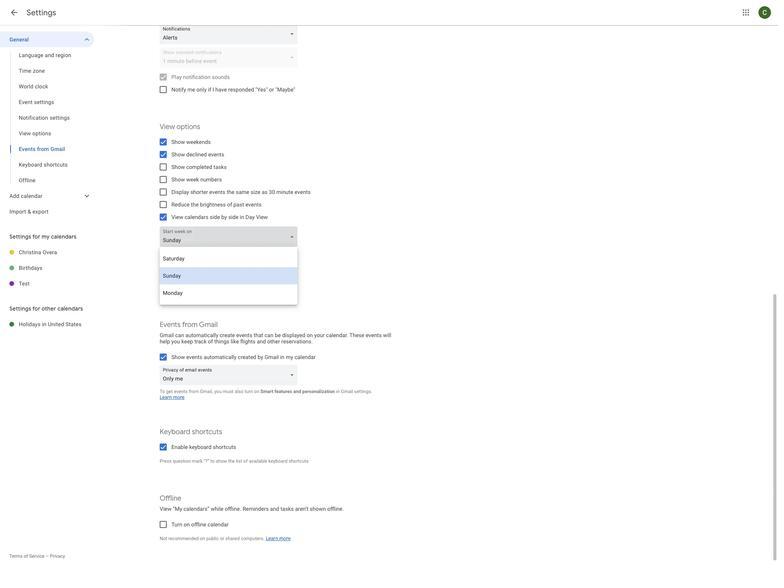 Task type: locate. For each thing, give the bounding box(es) containing it.
1 horizontal spatial or
[[269, 87, 274, 93]]

0 horizontal spatial can
[[175, 333, 184, 339]]

1 vertical spatial the
[[191, 202, 199, 208]]

offline inside "offline view "my calendars" while offline. reminders and tasks aren't shown offline."
[[160, 495, 181, 504]]

2 side from the left
[[228, 214, 239, 221]]

settings for settings
[[27, 8, 56, 18]]

play notification sounds
[[172, 74, 230, 80]]

1 horizontal spatial offline
[[160, 495, 181, 504]]

events up help
[[160, 321, 181, 330]]

show for show events automatically created by gmail in my calendar
[[172, 354, 185, 361]]

of right terms
[[24, 554, 28, 560]]

1 horizontal spatial other
[[267, 339, 280, 345]]

calendars
[[185, 214, 209, 221], [51, 233, 77, 240], [57, 306, 83, 313]]

other up holidays in united states
[[42, 306, 56, 313]]

events right declined
[[208, 152, 224, 158]]

settings right go back 'image'
[[27, 8, 56, 18]]

language
[[19, 52, 43, 58]]

1 horizontal spatial more
[[279, 536, 291, 542]]

side
[[210, 214, 220, 221], [228, 214, 239, 221]]

0 vertical spatial calendar
[[21, 193, 43, 199]]

for up holidays at bottom left
[[32, 306, 40, 313]]

completed
[[186, 164, 212, 170]]

events inside group
[[19, 146, 36, 152]]

can left "be"
[[265, 333, 274, 339]]

0 horizontal spatial offline.
[[225, 506, 241, 513]]

you right help
[[171, 339, 180, 345]]

on inside events from gmail gmail can automatically create events that can be displayed on your calendar. these events will help you keep track of things like flights and other reservations.
[[307, 333, 313, 339]]

1 horizontal spatial can
[[265, 333, 274, 339]]

events
[[208, 152, 224, 158], [209, 189, 226, 195], [295, 189, 311, 195], [246, 202, 262, 208], [236, 333, 252, 339], [366, 333, 382, 339], [186, 354, 202, 361], [174, 389, 188, 395]]

offline view "my calendars" while offline. reminders and tasks aren't shown offline.
[[160, 495, 344, 513]]

notify me only if i have responded "yes" or "maybe"
[[172, 87, 295, 93]]

events down notification
[[19, 146, 36, 152]]

0 vertical spatial events
[[19, 146, 36, 152]]

and right features
[[293, 389, 301, 395]]

settings up holidays at bottom left
[[9, 306, 31, 313]]

1 offline. from the left
[[225, 506, 241, 513]]

0 horizontal spatial my
[[42, 233, 50, 240]]

events for events from gmail gmail can automatically create events that can be displayed on your calendar. these events will help you keep track of things like flights and other reservations.
[[160, 321, 181, 330]]

4 show from the top
[[172, 177, 185, 183]]

2 vertical spatial from
[[189, 389, 199, 395]]

settings for my calendars tree
[[0, 245, 94, 292]]

keyboard shortcuts up enable
[[160, 428, 222, 437]]

show left completed at the top of the page
[[172, 164, 185, 170]]

0 horizontal spatial by
[[221, 214, 227, 221]]

i
[[213, 87, 214, 93]]

other right that
[[267, 339, 280, 345]]

on left public on the bottom of page
[[200, 537, 205, 542]]

2 vertical spatial settings
[[9, 306, 31, 313]]

settings right notification
[[50, 115, 70, 121]]

turn
[[245, 389, 253, 395]]

1 show from the top
[[172, 139, 185, 145]]

0 vertical spatial settings
[[27, 8, 56, 18]]

play
[[172, 74, 182, 80]]

calendar
[[21, 193, 43, 199], [295, 354, 316, 361], [208, 522, 229, 528]]

view left "my
[[160, 506, 172, 513]]

0 vertical spatial learn
[[160, 395, 172, 401]]

go back image
[[9, 8, 19, 17]]

1 for from the top
[[32, 233, 40, 240]]

tasks up numbers
[[214, 164, 227, 170]]

the down shorter
[[191, 202, 199, 208]]

0 horizontal spatial keyboard
[[189, 445, 212, 451]]

0 vertical spatial more
[[173, 395, 185, 401]]

0 horizontal spatial keyboard
[[19, 162, 42, 168]]

from left 'gmail,'
[[189, 389, 199, 395]]

question
[[173, 459, 191, 465]]

0 vertical spatial keyboard shortcuts
[[19, 162, 68, 168]]

0 horizontal spatial other
[[42, 306, 56, 313]]

from up the keep
[[182, 321, 198, 330]]

1 vertical spatial tasks
[[281, 506, 294, 513]]

offline for offline view "my calendars" while offline. reminders and tasks aren't shown offline.
[[160, 495, 181, 504]]

for
[[32, 233, 40, 240], [32, 306, 40, 313]]

gmail down notification settings
[[50, 146, 65, 152]]

offline up "my
[[160, 495, 181, 504]]

1 vertical spatial calendar
[[295, 354, 316, 361]]

turn on offline calendar
[[172, 522, 229, 528]]

by down reduce the brightness of past events
[[221, 214, 227, 221]]

test tree item
[[0, 276, 94, 292]]

from for events from gmail gmail can automatically create events that can be displayed on your calendar. these events will help you keep track of things like flights and other reservations.
[[182, 321, 198, 330]]

or
[[269, 87, 274, 93], [220, 537, 224, 542]]

public
[[206, 537, 219, 542]]

group containing language and region
[[0, 47, 94, 188]]

1 vertical spatial for
[[32, 306, 40, 313]]

1 vertical spatial keyboard
[[269, 459, 288, 465]]

like
[[231, 339, 239, 345]]

2 for from the top
[[32, 306, 40, 313]]

minute
[[277, 189, 293, 195]]

side down past
[[228, 214, 239, 221]]

0 horizontal spatial view options
[[19, 130, 51, 137]]

0 horizontal spatial offline
[[19, 177, 36, 184]]

view
[[160, 123, 175, 132], [19, 130, 31, 137], [172, 214, 183, 221], [256, 214, 268, 221], [160, 506, 172, 513]]

start week on list box
[[160, 247, 298, 305]]

of
[[227, 202, 232, 208], [208, 339, 213, 345], [244, 459, 248, 465], [24, 554, 28, 560]]

displayed
[[282, 333, 306, 339]]

0 horizontal spatial more
[[173, 395, 185, 401]]

and inside group
[[45, 52, 54, 58]]

personalization
[[302, 389, 335, 395]]

1 horizontal spatial learn more link
[[266, 536, 291, 542]]

view up show weekends
[[160, 123, 175, 132]]

options up events from gmail
[[32, 130, 51, 137]]

holidays
[[19, 322, 41, 328]]

gmail left settings.
[[341, 389, 353, 395]]

group
[[0, 47, 94, 188]]

these
[[350, 333, 365, 339]]

2 vertical spatial calendar
[[208, 522, 229, 528]]

and right 'reminders'
[[270, 506, 279, 513]]

30
[[269, 189, 275, 195]]

for up christina overa
[[32, 233, 40, 240]]

you inside events from gmail gmail can automatically create events that can be displayed on your calendar. these events will help you keep track of things like flights and other reservations.
[[171, 339, 180, 345]]

settings heading
[[27, 8, 56, 18]]

import
[[9, 209, 26, 215]]

saturday option
[[160, 250, 298, 268]]

learn more link left 'gmail,'
[[160, 395, 185, 401]]

calendars up "overa"
[[51, 233, 77, 240]]

1 vertical spatial settings
[[9, 233, 31, 240]]

1 horizontal spatial learn
[[266, 536, 278, 542]]

offline
[[19, 177, 36, 184], [160, 495, 181, 504]]

calendar inside 'tree'
[[21, 193, 43, 199]]

show down the keep
[[172, 354, 185, 361]]

2 can from the left
[[265, 333, 274, 339]]

1 vertical spatial events
[[160, 321, 181, 330]]

1 horizontal spatial options
[[177, 123, 200, 132]]

2 show from the top
[[172, 152, 185, 158]]

0 horizontal spatial events
[[19, 146, 36, 152]]

0 horizontal spatial keyboard shortcuts
[[19, 162, 68, 168]]

show for show declined events
[[172, 152, 185, 158]]

events up reduce the brightness of past events
[[209, 189, 226, 195]]

offline. right while
[[225, 506, 241, 513]]

shortcuts
[[44, 162, 68, 168], [192, 428, 222, 437], [213, 445, 236, 451], [289, 459, 309, 465]]

1 vertical spatial keyboard
[[160, 428, 190, 437]]

from
[[37, 146, 49, 152], [182, 321, 198, 330], [189, 389, 199, 395]]

list
[[236, 459, 242, 465]]

offline. right the shown
[[328, 506, 344, 513]]

3 show from the top
[[172, 164, 185, 170]]

0 horizontal spatial side
[[210, 214, 220, 221]]

1 vertical spatial offline
[[160, 495, 181, 504]]

events right get
[[174, 389, 188, 395]]

calendars up states
[[57, 306, 83, 313]]

view down notification
[[19, 130, 31, 137]]

0 vertical spatial from
[[37, 146, 49, 152]]

on right turn on the bottom left
[[254, 389, 260, 395]]

add calendar
[[9, 193, 43, 199]]

view options down notification
[[19, 130, 51, 137]]

week
[[186, 177, 199, 183]]

the left the same at left top
[[227, 189, 235, 195]]

show down show weekends
[[172, 152, 185, 158]]

0 horizontal spatial tasks
[[214, 164, 227, 170]]

birthdays
[[19, 265, 43, 271]]

show events automatically created by gmail in my calendar
[[172, 354, 316, 361]]

5 show from the top
[[172, 354, 185, 361]]

1 vertical spatial automatically
[[204, 354, 237, 361]]

2 vertical spatial the
[[228, 459, 235, 465]]

events down size
[[246, 202, 262, 208]]

gmail,
[[200, 389, 213, 395]]

gmail
[[50, 146, 65, 152], [199, 321, 218, 330], [160, 333, 174, 339], [265, 354, 279, 361], [341, 389, 353, 395]]

0 horizontal spatial you
[[171, 339, 180, 345]]

general tree item
[[0, 32, 94, 47]]

the left list
[[228, 459, 235, 465]]

options up show weekends
[[177, 123, 200, 132]]

settings for my calendars
[[9, 233, 77, 240]]

settings for other calendars
[[9, 306, 83, 313]]

0 vertical spatial settings
[[34, 99, 54, 105]]

privacy
[[50, 554, 65, 560]]

show
[[172, 139, 185, 145], [172, 152, 185, 158], [172, 164, 185, 170], [172, 177, 185, 183], [172, 354, 185, 361]]

keyboard up enable
[[160, 428, 190, 437]]

show completed tasks
[[172, 164, 227, 170]]

or right public on the bottom of page
[[220, 537, 224, 542]]

1 vertical spatial learn more link
[[266, 536, 291, 542]]

by
[[221, 214, 227, 221], [258, 354, 263, 361]]

0 horizontal spatial or
[[220, 537, 224, 542]]

and left the region
[[45, 52, 54, 58]]

of right track in the bottom of the page
[[208, 339, 213, 345]]

0 horizontal spatial options
[[32, 130, 51, 137]]

or right "yes"
[[269, 87, 274, 93]]

calendar up public on the bottom of page
[[208, 522, 229, 528]]

1 vertical spatial other
[[267, 339, 280, 345]]

view inside "offline view "my calendars" while offline. reminders and tasks aren't shown offline."
[[160, 506, 172, 513]]

1 horizontal spatial events
[[160, 321, 181, 330]]

import & export
[[9, 209, 49, 215]]

1 horizontal spatial tasks
[[281, 506, 294, 513]]

my down 'reservations.'
[[286, 354, 293, 361]]

in left united
[[42, 322, 47, 328]]

0 vertical spatial automatically
[[186, 333, 218, 339]]

view options up show weekends
[[160, 123, 200, 132]]

keyboard up mark
[[189, 445, 212, 451]]

in down 'reservations.'
[[280, 354, 285, 361]]

learn more link right computers.
[[266, 536, 291, 542]]

0 vertical spatial you
[[171, 339, 180, 345]]

automatically down things
[[204, 354, 237, 361]]

christina
[[19, 249, 41, 256]]

1 horizontal spatial offline.
[[328, 506, 344, 513]]

calendars down reduce
[[185, 214, 209, 221]]

view calendars side by side in day view
[[172, 214, 268, 221]]

shortcuts inside group
[[44, 162, 68, 168]]

and
[[45, 52, 54, 58], [257, 339, 266, 345], [293, 389, 301, 395], [270, 506, 279, 513]]

0 horizontal spatial learn more link
[[160, 395, 185, 401]]

features
[[275, 389, 292, 395]]

of inside events from gmail gmail can automatically create events that can be displayed on your calendar. these events will help you keep track of things like flights and other reservations.
[[208, 339, 213, 345]]

other
[[42, 306, 56, 313], [267, 339, 280, 345]]

settings for notification settings
[[50, 115, 70, 121]]

0 vertical spatial the
[[227, 189, 235, 195]]

tasks
[[214, 164, 227, 170], [281, 506, 294, 513]]

settings up notification settings
[[34, 99, 54, 105]]

monday option
[[160, 285, 298, 302]]

0 vertical spatial for
[[32, 233, 40, 240]]

more right computers.
[[279, 536, 291, 542]]

automatically inside events from gmail gmail can automatically create events that can be displayed on your calendar. these events will help you keep track of things like flights and other reservations.
[[186, 333, 218, 339]]

can
[[175, 333, 184, 339], [265, 333, 274, 339]]

gmail inside to get events from gmail, you must also turn on smart features and personalization in gmail settings. learn more
[[341, 389, 353, 395]]

keyboard shortcuts down events from gmail
[[19, 162, 68, 168]]

1 vertical spatial learn
[[266, 536, 278, 542]]

side down reduce the brightness of past events
[[210, 214, 220, 221]]

gmail left the keep
[[160, 333, 174, 339]]

only
[[197, 87, 207, 93]]

automatically left create
[[186, 333, 218, 339]]

from down notification settings
[[37, 146, 49, 152]]

gmail up track in the bottom of the page
[[199, 321, 218, 330]]

enable keyboard shortcuts
[[172, 445, 236, 451]]

from inside events from gmail gmail can automatically create events that can be displayed on your calendar. these events will help you keep track of things like flights and other reservations.
[[182, 321, 198, 330]]

show left weekends
[[172, 139, 185, 145]]

keyboard
[[19, 162, 42, 168], [160, 428, 190, 437]]

tree containing general
[[0, 32, 94, 220]]

learn
[[160, 395, 172, 401], [266, 536, 278, 542]]

1 vertical spatial settings
[[50, 115, 70, 121]]

gmail down "be"
[[265, 354, 279, 361]]

1 horizontal spatial view options
[[160, 123, 200, 132]]

sounds
[[212, 74, 230, 80]]

events inside events from gmail gmail can automatically create events that can be displayed on your calendar. these events will help you keep track of things like flights and other reservations.
[[160, 321, 181, 330]]

of right list
[[244, 459, 248, 465]]

calendars for settings for my calendars
[[51, 233, 77, 240]]

0 vertical spatial offline
[[19, 177, 36, 184]]

calendar up &
[[21, 193, 43, 199]]

2 vertical spatial calendars
[[57, 306, 83, 313]]

tree
[[0, 32, 94, 220]]

0 vertical spatial by
[[221, 214, 227, 221]]

more inside to get events from gmail, you must also turn on smart features and personalization in gmail settings. learn more
[[173, 395, 185, 401]]

1 vertical spatial or
[[220, 537, 224, 542]]

keyboard
[[189, 445, 212, 451], [269, 459, 288, 465]]

computers.
[[241, 537, 265, 542]]

events for events from gmail
[[19, 146, 36, 152]]

settings.
[[354, 389, 372, 395]]

or inside not recommended on public or shared computers. learn more
[[220, 537, 224, 542]]

0 vertical spatial keyboard
[[189, 445, 212, 451]]

in right personalization
[[336, 389, 340, 395]]

1 vertical spatial from
[[182, 321, 198, 330]]

offline up add calendar
[[19, 177, 36, 184]]

1 horizontal spatial keyboard
[[269, 459, 288, 465]]

your
[[314, 333, 325, 339]]

None field
[[160, 24, 301, 44], [160, 227, 301, 247], [160, 365, 301, 386], [160, 24, 301, 44], [160, 227, 301, 247], [160, 365, 301, 386]]

1 vertical spatial by
[[258, 354, 263, 361]]

by right created
[[258, 354, 263, 361]]

1 horizontal spatial my
[[286, 354, 293, 361]]

1 vertical spatial you
[[214, 389, 222, 395]]

1 horizontal spatial you
[[214, 389, 222, 395]]

keyboard right available
[[269, 459, 288, 465]]

–
[[46, 554, 49, 560]]

things
[[214, 339, 230, 345]]

events left that
[[236, 333, 252, 339]]

christina overa
[[19, 249, 57, 256]]

more right get
[[173, 395, 185, 401]]

on left your
[[307, 333, 313, 339]]

region
[[56, 52, 71, 58]]

1 horizontal spatial side
[[228, 214, 239, 221]]

1 vertical spatial keyboard shortcuts
[[160, 428, 222, 437]]

settings up christina
[[9, 233, 31, 240]]

on inside to get events from gmail, you must also turn on smart features and personalization in gmail settings. learn more
[[254, 389, 260, 395]]

tasks left the aren't
[[281, 506, 294, 513]]

turn
[[172, 522, 182, 528]]

show up display
[[172, 177, 185, 183]]

learn more link
[[160, 395, 185, 401], [266, 536, 291, 542]]

christina overa tree item
[[0, 245, 94, 260]]

you left must
[[214, 389, 222, 395]]

calendar down 'reservations.'
[[295, 354, 316, 361]]

0 horizontal spatial calendar
[[21, 193, 43, 199]]

1 vertical spatial calendars
[[51, 233, 77, 240]]

can right help
[[175, 333, 184, 339]]

1 horizontal spatial calendar
[[208, 522, 229, 528]]

display
[[172, 189, 189, 195]]

more
[[173, 395, 185, 401], [279, 536, 291, 542]]

that
[[254, 333, 263, 339]]

in inside 'link'
[[42, 322, 47, 328]]

keyboard down events from gmail
[[19, 162, 42, 168]]

terms of service – privacy
[[9, 554, 65, 560]]

0 horizontal spatial learn
[[160, 395, 172, 401]]

language and region
[[19, 52, 71, 58]]

show weekends
[[172, 139, 211, 145]]

show for show week numbers
[[172, 177, 185, 183]]

press question mark "?" to show the list of available keyboard shortcuts
[[160, 459, 309, 465]]

my up christina overa tree item
[[42, 233, 50, 240]]

and right flights
[[257, 339, 266, 345]]



Task type: describe. For each thing, give the bounding box(es) containing it.
aren't
[[295, 506, 309, 513]]

if
[[208, 87, 211, 93]]

time
[[19, 68, 31, 74]]

view down reduce
[[172, 214, 183, 221]]

holidays in united states link
[[19, 317, 94, 333]]

of left past
[[227, 202, 232, 208]]

other inside events from gmail gmail can automatically create events that can be displayed on your calendar. these events will help you keep track of things like flights and other reservations.
[[267, 339, 280, 345]]

"?"
[[204, 459, 209, 465]]

be
[[275, 333, 281, 339]]

have
[[216, 87, 227, 93]]

overa
[[43, 249, 57, 256]]

events from gmail
[[19, 146, 65, 152]]

recommended
[[169, 537, 199, 542]]

1 can from the left
[[175, 333, 184, 339]]

events right minute
[[295, 189, 311, 195]]

gmail inside group
[[50, 146, 65, 152]]

events down track in the bottom of the page
[[186, 354, 202, 361]]

keep
[[182, 339, 193, 345]]

options inside group
[[32, 130, 51, 137]]

1 horizontal spatial by
[[258, 354, 263, 361]]

to
[[160, 389, 165, 395]]

0 vertical spatial calendars
[[185, 214, 209, 221]]

view right day
[[256, 214, 268, 221]]

1 vertical spatial my
[[286, 354, 293, 361]]

brightness
[[200, 202, 226, 208]]

add
[[9, 193, 19, 199]]

0 vertical spatial keyboard
[[19, 162, 42, 168]]

same
[[236, 189, 249, 195]]

numbers
[[200, 177, 222, 183]]

from for events from gmail
[[37, 146, 49, 152]]

events from gmail gmail can automatically create events that can be displayed on your calendar. these events will help you keep track of things like flights and other reservations.
[[160, 321, 392, 345]]

offline
[[191, 522, 206, 528]]

notification
[[19, 115, 48, 121]]

settings for settings for my calendars
[[9, 233, 31, 240]]

learn inside to get events from gmail, you must also turn on smart features and personalization in gmail settings. learn more
[[160, 395, 172, 401]]

world
[[19, 83, 33, 90]]

past
[[234, 202, 244, 208]]

available
[[249, 459, 267, 465]]

birthdays tree item
[[0, 260, 94, 276]]

events inside to get events from gmail, you must also turn on smart features and personalization in gmail settings. learn more
[[174, 389, 188, 395]]

mark
[[192, 459, 203, 465]]

notify
[[172, 87, 186, 93]]

1 horizontal spatial keyboard
[[160, 428, 190, 437]]

view options inside group
[[19, 130, 51, 137]]

show for show weekends
[[172, 139, 185, 145]]

show for show completed tasks
[[172, 164, 185, 170]]

in left day
[[240, 214, 244, 221]]

get
[[166, 389, 173, 395]]

1 vertical spatial more
[[279, 536, 291, 542]]

world clock
[[19, 83, 48, 90]]

weekends
[[186, 139, 211, 145]]

calendar.
[[326, 333, 348, 339]]

created
[[238, 354, 256, 361]]

declined
[[186, 152, 207, 158]]

"yes"
[[256, 87, 268, 93]]

offline for offline
[[19, 177, 36, 184]]

0 vertical spatial other
[[42, 306, 56, 313]]

in inside to get events from gmail, you must also turn on smart features and personalization in gmail settings. learn more
[[336, 389, 340, 395]]

and inside to get events from gmail, you must also turn on smart features and personalization in gmail settings. learn more
[[293, 389, 301, 395]]

to get events from gmail, you must also turn on smart features and personalization in gmail settings. learn more
[[160, 389, 372, 401]]

show declined events
[[172, 152, 224, 158]]

and inside events from gmail gmail can automatically create events that can be displayed on your calendar. these events will help you keep track of things like flights and other reservations.
[[257, 339, 266, 345]]

sunday option
[[160, 268, 298, 285]]

size
[[251, 189, 261, 195]]

reduce the brightness of past events
[[172, 202, 262, 208]]

on right turn
[[184, 522, 190, 528]]

1 horizontal spatial keyboard shortcuts
[[160, 428, 222, 437]]

2 horizontal spatial calendar
[[295, 354, 316, 361]]

events left will at the bottom
[[366, 333, 382, 339]]

test
[[19, 281, 30, 287]]

show week numbers
[[172, 177, 222, 183]]

help
[[160, 339, 170, 345]]

day
[[246, 214, 255, 221]]

display shorter events the same size as 30 minute events
[[172, 189, 311, 195]]

for for other
[[32, 306, 40, 313]]

event settings
[[19, 99, 54, 105]]

create
[[220, 333, 235, 339]]

as
[[262, 189, 268, 195]]

reduce
[[172, 202, 190, 208]]

track
[[195, 339, 207, 345]]

press
[[160, 459, 172, 465]]

terms of service link
[[9, 554, 45, 560]]

"maybe"
[[276, 87, 295, 93]]

will
[[383, 333, 392, 339]]

shorter
[[191, 189, 208, 195]]

smart
[[261, 389, 274, 395]]

for for my
[[32, 233, 40, 240]]

settings for settings for other calendars
[[9, 306, 31, 313]]

notification settings
[[19, 115, 70, 121]]

united
[[48, 322, 64, 328]]

test link
[[19, 276, 94, 292]]

tasks inside "offline view "my calendars" while offline. reminders and tasks aren't shown offline."
[[281, 506, 294, 513]]

reminders
[[243, 506, 269, 513]]

"my
[[173, 506, 182, 513]]

general
[[9, 36, 29, 43]]

states
[[66, 322, 82, 328]]

view inside group
[[19, 130, 31, 137]]

from inside to get events from gmail, you must also turn on smart features and personalization in gmail settings. learn more
[[189, 389, 199, 395]]

to
[[211, 459, 215, 465]]

0 vertical spatial my
[[42, 233, 50, 240]]

0 vertical spatial learn more link
[[160, 395, 185, 401]]

2 offline. from the left
[[328, 506, 344, 513]]

1 side from the left
[[210, 214, 220, 221]]

responded
[[228, 87, 254, 93]]

0 vertical spatial or
[[269, 87, 274, 93]]

clock
[[35, 83, 48, 90]]

flights
[[241, 339, 256, 345]]

on inside not recommended on public or shared computers. learn more
[[200, 537, 205, 542]]

0 vertical spatial tasks
[[214, 164, 227, 170]]

me
[[188, 87, 195, 93]]

privacy link
[[50, 554, 65, 560]]

while
[[211, 506, 224, 513]]

calendars for settings for other calendars
[[57, 306, 83, 313]]

holidays in united states tree item
[[0, 317, 94, 333]]

reservations.
[[282, 339, 313, 345]]

settings for event settings
[[34, 99, 54, 105]]

shared
[[226, 537, 240, 542]]

and inside "offline view "my calendars" while offline. reminders and tasks aren't shown offline."
[[270, 506, 279, 513]]

you inside to get events from gmail, you must also turn on smart features and personalization in gmail settings. learn more
[[214, 389, 222, 395]]

enable
[[172, 445, 188, 451]]

&
[[28, 209, 31, 215]]

must
[[223, 389, 234, 395]]



Task type: vqa. For each thing, say whether or not it's contained in the screenshot.
VIEW OPTIONS to the right
yes



